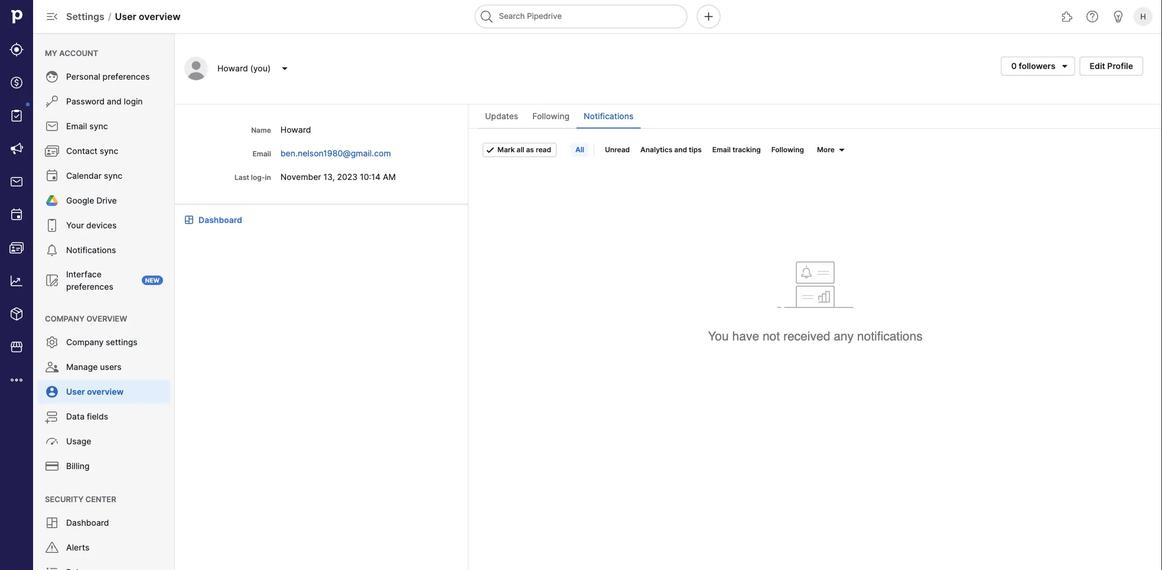 Task type: describe. For each thing, give the bounding box(es) containing it.
quick help image
[[1086, 9, 1100, 24]]

calendar sync
[[66, 171, 123, 181]]

/
[[108, 11, 111, 22]]

size s image
[[837, 145, 847, 155]]

data fields
[[66, 412, 108, 422]]

color undefined image for company
[[45, 336, 59, 350]]

new
[[145, 277, 160, 284]]

1 horizontal spatial dashboard link
[[199, 214, 242, 226]]

in
[[265, 173, 271, 182]]

color undefined image for email
[[45, 119, 59, 134]]

alerts
[[66, 543, 89, 554]]

devices
[[86, 221, 117, 231]]

billing link
[[38, 455, 170, 479]]

following button
[[767, 143, 809, 157]]

profile
[[1108, 61, 1134, 71]]

personal preferences link
[[38, 65, 170, 89]]

mark all as read button
[[483, 143, 557, 157]]

color undefined image for password
[[45, 95, 59, 109]]

company settings link
[[38, 331, 170, 355]]

tracking
[[733, 146, 761, 154]]

interface preferences
[[66, 270, 113, 292]]

company for company overview
[[45, 314, 85, 324]]

am
[[383, 172, 396, 182]]

email sync
[[66, 121, 108, 132]]

more button
[[813, 143, 849, 157]]

log-
[[251, 173, 265, 182]]

Search Pipedrive field
[[475, 5, 688, 28]]

color undefined image for personal
[[45, 70, 59, 84]]

color link image
[[184, 215, 194, 225]]

color undefined image for alerts
[[45, 541, 59, 556]]

h button
[[1132, 5, 1156, 28]]

color undefined image inside billing "link"
[[45, 460, 59, 474]]

menu containing personal preferences
[[33, 33, 175, 571]]

color undefined image for your devices
[[45, 219, 59, 233]]

personal preferences
[[66, 72, 150, 82]]

2023
[[337, 172, 358, 182]]

activities image
[[9, 208, 24, 222]]

deals image
[[9, 76, 24, 90]]

manage
[[66, 363, 98, 373]]

password and login link
[[38, 90, 170, 113]]

user inside menu item
[[66, 387, 85, 397]]

edit
[[1090, 61, 1106, 71]]

ben.nelson1980@gmail.com link
[[281, 148, 393, 158]]

10:14
[[360, 172, 381, 182]]

password
[[66, 97, 105, 107]]

contact sync link
[[38, 139, 170, 163]]

color undefined image for user
[[45, 385, 59, 400]]

more
[[817, 146, 835, 154]]

data fields link
[[38, 405, 170, 429]]

your devices link
[[38, 214, 170, 238]]

your devices
[[66, 221, 117, 231]]

calendar
[[66, 171, 102, 181]]

you
[[708, 330, 729, 344]]

overview for user overview
[[87, 387, 124, 397]]

followers
[[1019, 61, 1056, 71]]

interface
[[66, 270, 102, 280]]

company for company settings
[[66, 338, 104, 348]]

name
[[251, 126, 271, 135]]

home image
[[8, 8, 25, 25]]

read
[[536, 146, 551, 154]]

sales inbox image
[[9, 175, 24, 189]]

ben.nelson1980@gmail.com
[[281, 148, 391, 158]]

notifications
[[858, 330, 923, 344]]

google drive link
[[38, 189, 170, 213]]

preferences for personal
[[103, 72, 150, 82]]

drive
[[96, 196, 117, 206]]

0
[[1012, 61, 1017, 71]]

personal
[[66, 72, 100, 82]]

marketplace image
[[9, 340, 24, 355]]

received
[[784, 330, 831, 344]]

and for analytics
[[675, 146, 687, 154]]

last
[[235, 173, 249, 182]]

not
[[763, 330, 780, 344]]

13,
[[324, 172, 335, 182]]

usage link
[[38, 430, 170, 454]]

security
[[45, 495, 84, 504]]

all
[[576, 146, 585, 154]]

company settings
[[66, 338, 138, 348]]

0 vertical spatial overview
[[139, 11, 181, 22]]

color undefined image for dashboard
[[45, 517, 59, 531]]

campaigns image
[[9, 142, 24, 156]]

1 horizontal spatial email
[[253, 150, 271, 158]]

security center
[[45, 495, 116, 504]]

user overview link
[[38, 381, 170, 404]]

user overview menu item
[[33, 381, 175, 404]]

0 vertical spatial following
[[533, 111, 570, 121]]

usage
[[66, 437, 91, 447]]

0 horizontal spatial notifications
[[66, 246, 116, 256]]

select user image
[[278, 64, 292, 73]]

h
[[1141, 12, 1147, 21]]

unread button
[[600, 143, 635, 157]]

color undefined image for contact sync
[[45, 144, 59, 158]]

9 color undefined image from the top
[[45, 566, 59, 571]]

settings / user overview
[[66, 11, 181, 22]]



Task type: locate. For each thing, give the bounding box(es) containing it.
any
[[834, 330, 854, 344]]

color undefined image left interface
[[45, 274, 59, 288]]

0 vertical spatial notifications
[[584, 111, 634, 121]]

email tracking
[[713, 146, 761, 154]]

color undefined image left "alerts"
[[45, 541, 59, 556]]

howard (you)
[[218, 64, 271, 74]]

fields
[[87, 412, 108, 422]]

user right / on the top of the page
[[115, 11, 136, 22]]

1 vertical spatial following
[[772, 146, 804, 154]]

color undefined image inside email sync link
[[45, 119, 59, 134]]

5 color undefined image from the top
[[45, 336, 59, 350]]

sync for email sync
[[89, 121, 108, 132]]

sync down password and login link
[[89, 121, 108, 132]]

color undefined image for interface preferences
[[45, 274, 59, 288]]

overview
[[139, 11, 181, 22], [86, 314, 127, 324], [87, 387, 124, 397]]

my
[[45, 48, 57, 58]]

1 vertical spatial company
[[66, 338, 104, 348]]

color undefined image down deals image
[[9, 109, 24, 123]]

1 horizontal spatial howard
[[281, 125, 311, 135]]

settings
[[106, 338, 138, 348]]

all
[[517, 146, 525, 154]]

color undefined image down security
[[45, 517, 59, 531]]

overview inside menu item
[[87, 387, 124, 397]]

0 vertical spatial dashboard link
[[199, 214, 242, 226]]

0 horizontal spatial howard
[[218, 64, 248, 74]]

dashboard link
[[199, 214, 242, 226], [38, 512, 170, 536]]

preferences
[[103, 72, 150, 82], [66, 282, 113, 292]]

google
[[66, 196, 94, 206]]

user
[[115, 11, 136, 22], [66, 387, 85, 397]]

login
[[124, 97, 143, 107]]

dashboard right color link icon
[[199, 215, 242, 225]]

1 vertical spatial user
[[66, 387, 85, 397]]

dashboard down security center
[[66, 519, 109, 529]]

manage users link
[[38, 356, 170, 379]]

settings
[[66, 11, 104, 22]]

color undefined image right marketplace image
[[45, 336, 59, 350]]

analytics
[[641, 146, 673, 154]]

0 vertical spatial company
[[45, 314, 85, 324]]

color undefined image inside password and login link
[[45, 95, 59, 109]]

have
[[733, 330, 760, 344]]

leads image
[[9, 43, 24, 57]]

and for password
[[107, 97, 122, 107]]

2 color undefined image from the top
[[45, 95, 59, 109]]

sync up calendar sync link
[[100, 146, 118, 156]]

overview up data fields link
[[87, 387, 124, 397]]

edit profile button
[[1080, 57, 1144, 76]]

your
[[66, 221, 84, 231]]

google drive
[[66, 196, 117, 206]]

color undefined image inside google drive link
[[45, 194, 59, 208]]

1 vertical spatial and
[[675, 146, 687, 154]]

billing
[[66, 462, 90, 472]]

preferences up login
[[103, 72, 150, 82]]

mark all as read
[[498, 146, 551, 154]]

calendar sync link
[[38, 164, 170, 188]]

1 vertical spatial sync
[[100, 146, 118, 156]]

more image
[[9, 374, 24, 388]]

1 horizontal spatial dashboard
[[199, 215, 242, 225]]

email
[[66, 121, 87, 132], [713, 146, 731, 154], [253, 150, 271, 158]]

0 vertical spatial sync
[[89, 121, 108, 132]]

color undefined image inside the notifications link
[[45, 244, 59, 258]]

howard right name
[[281, 125, 311, 135]]

1 horizontal spatial notifications
[[584, 111, 634, 121]]

mark
[[498, 146, 515, 154]]

quick add image
[[702, 9, 716, 24]]

email inside button
[[713, 146, 731, 154]]

color undefined image inside calendar sync link
[[45, 169, 59, 183]]

color undefined image inside personal preferences link
[[45, 70, 59, 84]]

color primary image
[[1058, 61, 1073, 71]]

color undefined image for calendar sync
[[45, 169, 59, 183]]

color undefined image for data fields
[[45, 410, 59, 424]]

color undefined image left google
[[45, 194, 59, 208]]

email tracking button
[[708, 143, 766, 157]]

menu toggle image
[[45, 9, 59, 24]]

0 horizontal spatial and
[[107, 97, 122, 107]]

and left login
[[107, 97, 122, 107]]

sync up drive
[[104, 171, 123, 181]]

6 color undefined image from the top
[[45, 361, 59, 375]]

0 horizontal spatial user
[[66, 387, 85, 397]]

dashboard link right color link icon
[[199, 214, 242, 226]]

contact
[[66, 146, 98, 156]]

you have not received any notifications
[[708, 330, 923, 344]]

2 vertical spatial overview
[[87, 387, 124, 397]]

2 vertical spatial sync
[[104, 171, 123, 181]]

8 color undefined image from the top
[[45, 460, 59, 474]]

contacts image
[[9, 241, 24, 255]]

november
[[281, 172, 321, 182]]

color undefined image down "my"
[[45, 70, 59, 84]]

color undefined image for manage
[[45, 361, 59, 375]]

color undefined image left usage
[[45, 435, 59, 449]]

center
[[85, 495, 116, 504]]

1 vertical spatial dashboard
[[66, 519, 109, 529]]

color undefined image for notifications
[[45, 244, 59, 258]]

7 color undefined image from the top
[[45, 385, 59, 400]]

0 horizontal spatial email
[[66, 121, 87, 132]]

1 horizontal spatial user
[[115, 11, 136, 22]]

color undefined image inside your devices link
[[45, 219, 59, 233]]

1 vertical spatial notifications
[[66, 246, 116, 256]]

my account
[[45, 48, 98, 58]]

following up 'read'
[[533, 111, 570, 121]]

4 color undefined image from the top
[[45, 194, 59, 208]]

0 horizontal spatial dashboard link
[[38, 512, 170, 536]]

color undefined image
[[45, 70, 59, 84], [45, 95, 59, 109], [45, 119, 59, 134], [45, 194, 59, 208], [45, 336, 59, 350], [45, 361, 59, 375], [45, 385, 59, 400], [45, 460, 59, 474], [45, 566, 59, 571]]

dashboard link down center
[[38, 512, 170, 536]]

sync for contact sync
[[100, 146, 118, 156]]

contact sync
[[66, 146, 118, 156]]

and left tips
[[675, 146, 687, 154]]

as
[[526, 146, 534, 154]]

1 vertical spatial howard
[[281, 125, 311, 135]]

account
[[59, 48, 98, 58]]

user overview
[[66, 387, 124, 397]]

overview for company overview
[[86, 314, 127, 324]]

color undefined image inside usage link
[[45, 435, 59, 449]]

0 followers button
[[1002, 57, 1076, 76]]

notifications
[[584, 111, 634, 121], [66, 246, 116, 256]]

edit profile
[[1090, 61, 1134, 71]]

color undefined image inside company settings link
[[45, 336, 59, 350]]

color undefined image left your
[[45, 219, 59, 233]]

unread
[[605, 146, 630, 154]]

color undefined image for google
[[45, 194, 59, 208]]

overview up company settings link
[[86, 314, 127, 324]]

color undefined image inside alerts link
[[45, 541, 59, 556]]

following left more
[[772, 146, 804, 154]]

tips
[[689, 146, 702, 154]]

all button
[[571, 143, 589, 157]]

0 followers
[[1012, 61, 1056, 71]]

0 vertical spatial user
[[115, 11, 136, 22]]

data
[[66, 412, 85, 422]]

last log-in
[[235, 173, 271, 182]]

analytics and tips button
[[636, 143, 707, 157]]

company down company overview
[[66, 338, 104, 348]]

1 vertical spatial dashboard link
[[38, 512, 170, 536]]

company overview
[[45, 314, 127, 324]]

1 vertical spatial preferences
[[66, 282, 113, 292]]

following
[[533, 111, 570, 121], [772, 146, 804, 154]]

email down name
[[253, 150, 271, 158]]

updates
[[485, 111, 519, 121]]

email for email tracking
[[713, 146, 731, 154]]

color undefined image left calendar
[[45, 169, 59, 183]]

overview right / on the top of the page
[[139, 11, 181, 22]]

color undefined image inside dashboard link
[[45, 517, 59, 531]]

company up company settings
[[45, 314, 85, 324]]

color undefined image down alerts link
[[45, 566, 59, 571]]

1 horizontal spatial following
[[772, 146, 804, 154]]

1 horizontal spatial and
[[675, 146, 687, 154]]

color undefined image inside contact sync link
[[45, 144, 59, 158]]

email sync link
[[38, 115, 170, 138]]

0 vertical spatial howard
[[218, 64, 248, 74]]

notifications down your devices on the top left of the page
[[66, 246, 116, 256]]

color undefined image left the data at the bottom left of the page
[[45, 410, 59, 424]]

color undefined image left contact
[[45, 144, 59, 158]]

1 vertical spatial overview
[[86, 314, 127, 324]]

dashboard
[[199, 215, 242, 225], [66, 519, 109, 529]]

2 horizontal spatial email
[[713, 146, 731, 154]]

color undefined image
[[9, 109, 24, 123], [45, 144, 59, 158], [45, 169, 59, 183], [45, 219, 59, 233], [45, 244, 59, 258], [45, 274, 59, 288], [45, 410, 59, 424], [45, 435, 59, 449], [45, 517, 59, 531], [45, 541, 59, 556]]

color undefined image left 'manage'
[[45, 361, 59, 375]]

analytics and tips
[[641, 146, 702, 154]]

0 horizontal spatial dashboard
[[66, 519, 109, 529]]

sync for calendar sync
[[104, 171, 123, 181]]

1 color undefined image from the top
[[45, 70, 59, 84]]

company inside company settings link
[[66, 338, 104, 348]]

password and login
[[66, 97, 143, 107]]

sales assistant image
[[1112, 9, 1126, 24]]

notifications link
[[38, 239, 170, 262]]

0 vertical spatial and
[[107, 97, 122, 107]]

color undefined image inside data fields link
[[45, 410, 59, 424]]

3 color undefined image from the top
[[45, 119, 59, 134]]

preferences for interface
[[66, 282, 113, 292]]

color undefined image left password
[[45, 95, 59, 109]]

menu
[[0, 0, 33, 571], [33, 33, 175, 571]]

manage users
[[66, 363, 122, 373]]

0 vertical spatial dashboard
[[199, 215, 242, 225]]

and
[[107, 97, 122, 107], [675, 146, 687, 154]]

email for email sync
[[66, 121, 87, 132]]

products image
[[9, 307, 24, 322]]

color undefined image for usage
[[45, 435, 59, 449]]

users
[[100, 363, 122, 373]]

howard for howard (you)
[[218, 64, 248, 74]]

color undefined image right contacts image
[[45, 244, 59, 258]]

howard
[[218, 64, 248, 74], [281, 125, 311, 135]]

dashboard inside menu
[[66, 519, 109, 529]]

(you)
[[250, 64, 271, 74]]

howard left (you) at the left
[[218, 64, 248, 74]]

preferences down interface
[[66, 282, 113, 292]]

user up the data at the bottom left of the page
[[66, 387, 85, 397]]

insights image
[[9, 274, 24, 288]]

email up contact
[[66, 121, 87, 132]]

0 horizontal spatial following
[[533, 111, 570, 121]]

color undefined image inside user overview link
[[45, 385, 59, 400]]

color undefined image inside 'manage users' link
[[45, 361, 59, 375]]

howard for howard
[[281, 125, 311, 135]]

color undefined image right more 'icon'
[[45, 385, 59, 400]]

november 13, 2023 10:14 am
[[281, 172, 396, 182]]

notifications up unread on the top right of the page
[[584, 111, 634, 121]]

alerts link
[[38, 537, 170, 560]]

size s image
[[486, 145, 495, 155]]

email left tracking
[[713, 146, 731, 154]]

and inside "button"
[[675, 146, 687, 154]]

0 vertical spatial preferences
[[103, 72, 150, 82]]

color undefined image left email sync
[[45, 119, 59, 134]]

following inside button
[[772, 146, 804, 154]]

color undefined image left billing
[[45, 460, 59, 474]]



Task type: vqa. For each thing, say whether or not it's contained in the screenshot.
Howard related to Howard
yes



